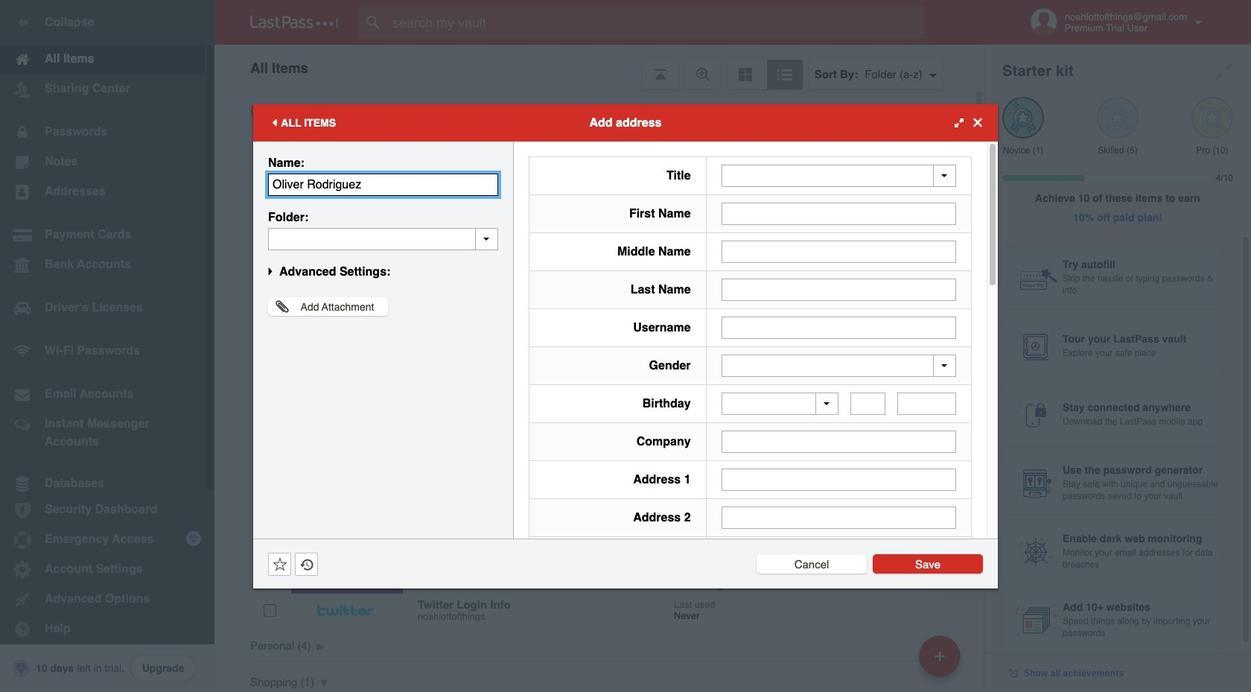 Task type: locate. For each thing, give the bounding box(es) containing it.
new item image
[[935, 651, 946, 661]]

lastpass image
[[250, 16, 338, 29]]

Search search field
[[359, 6, 955, 39]]

None text field
[[268, 173, 498, 196], [268, 228, 498, 250], [722, 316, 957, 339], [268, 173, 498, 196], [268, 228, 498, 250], [722, 316, 957, 339]]

None text field
[[722, 202, 957, 225], [722, 240, 957, 263], [722, 278, 957, 301], [851, 393, 886, 415], [898, 393, 957, 415], [722, 431, 957, 453], [722, 469, 957, 491], [722, 507, 957, 529], [722, 202, 957, 225], [722, 240, 957, 263], [722, 278, 957, 301], [851, 393, 886, 415], [898, 393, 957, 415], [722, 431, 957, 453], [722, 469, 957, 491], [722, 507, 957, 529]]

dialog
[[253, 104, 998, 692]]



Task type: describe. For each thing, give the bounding box(es) containing it.
vault options navigation
[[215, 45, 985, 89]]

main navigation navigation
[[0, 0, 215, 692]]

new item navigation
[[914, 631, 970, 692]]

search my vault text field
[[359, 6, 955, 39]]



